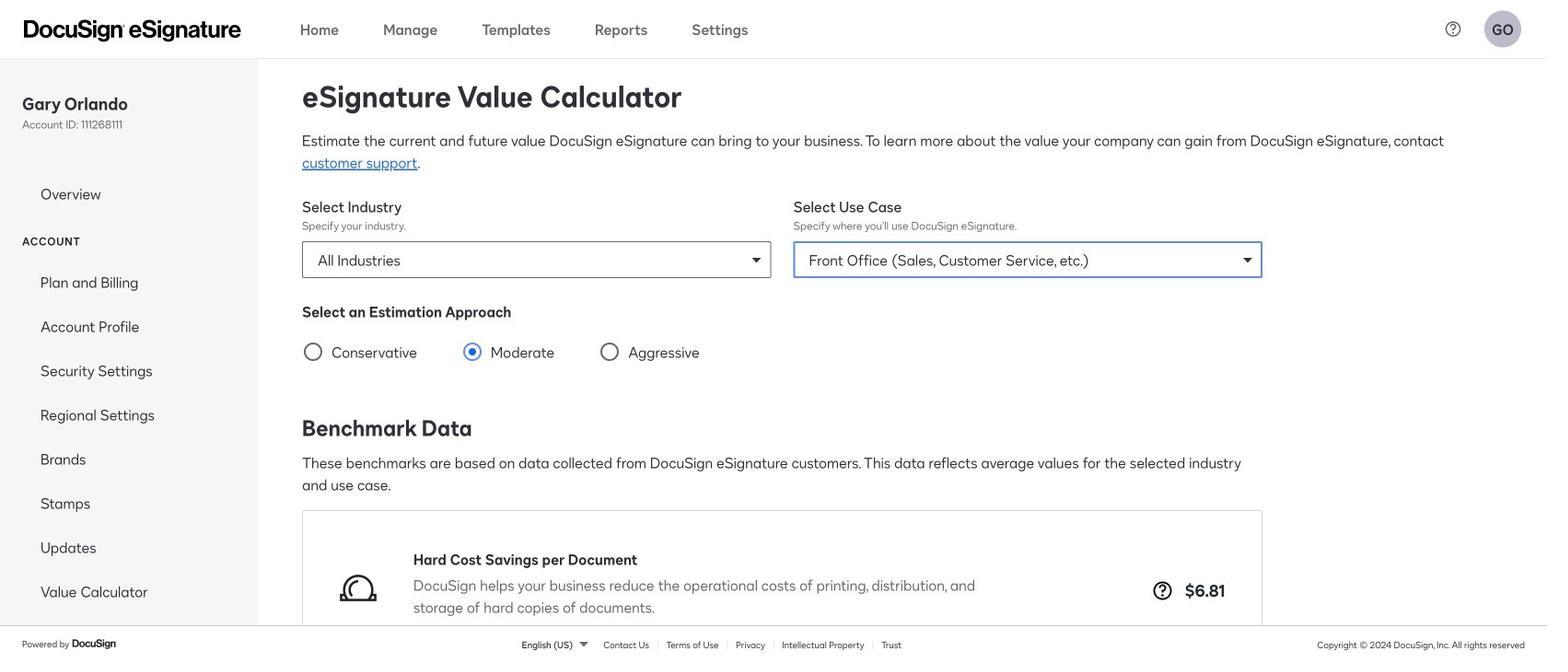 Task type: locate. For each thing, give the bounding box(es) containing it.
hard cost savings per document image
[[340, 569, 377, 606]]

docusign image
[[72, 637, 118, 651]]



Task type: vqa. For each thing, say whether or not it's contained in the screenshot.
Hard Cost Savings per Document icon at bottom
yes



Task type: describe. For each thing, give the bounding box(es) containing it.
account element
[[0, 260, 258, 613]]

docusign agreement cloud ux image
[[24, 20, 241, 42]]



